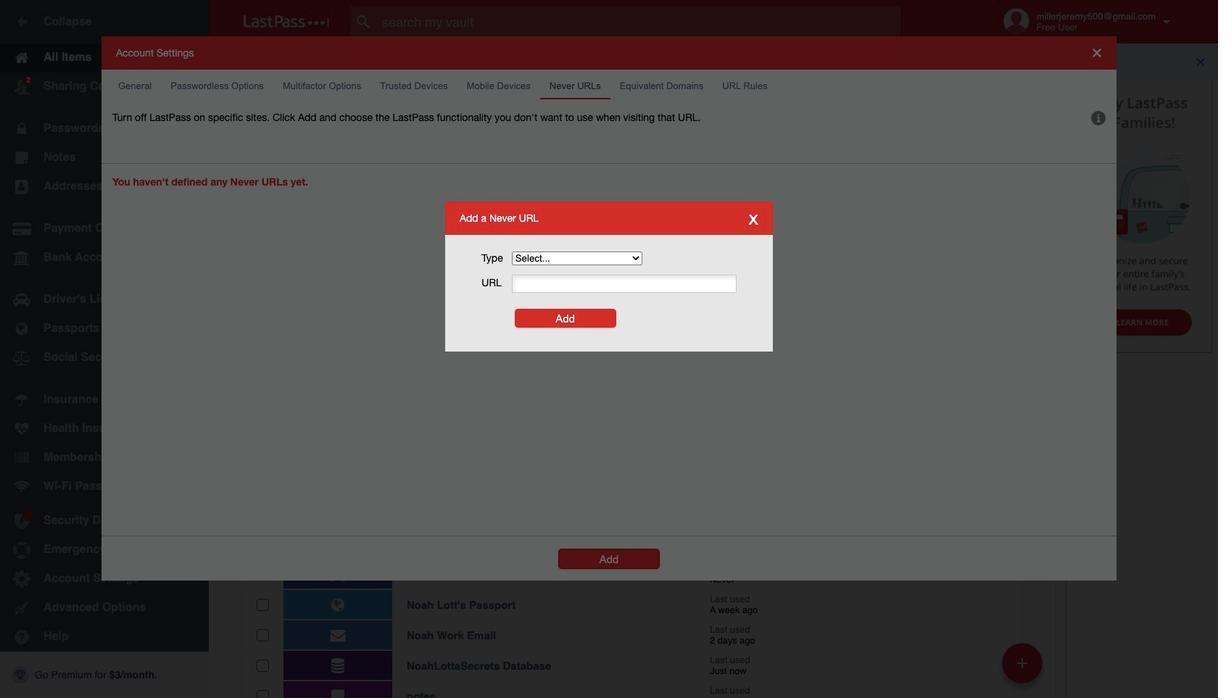 Task type: locate. For each thing, give the bounding box(es) containing it.
new item navigation
[[997, 639, 1052, 699]]

lastpass image
[[244, 15, 329, 28]]

Search search field
[[350, 6, 929, 38]]

new item image
[[1018, 658, 1028, 668]]

search my vault text field
[[350, 6, 929, 38]]



Task type: describe. For each thing, give the bounding box(es) containing it.
main navigation navigation
[[0, 0, 209, 699]]

vault options navigation
[[209, 80, 1066, 123]]

main content main content
[[209, 123, 1056, 699]]



